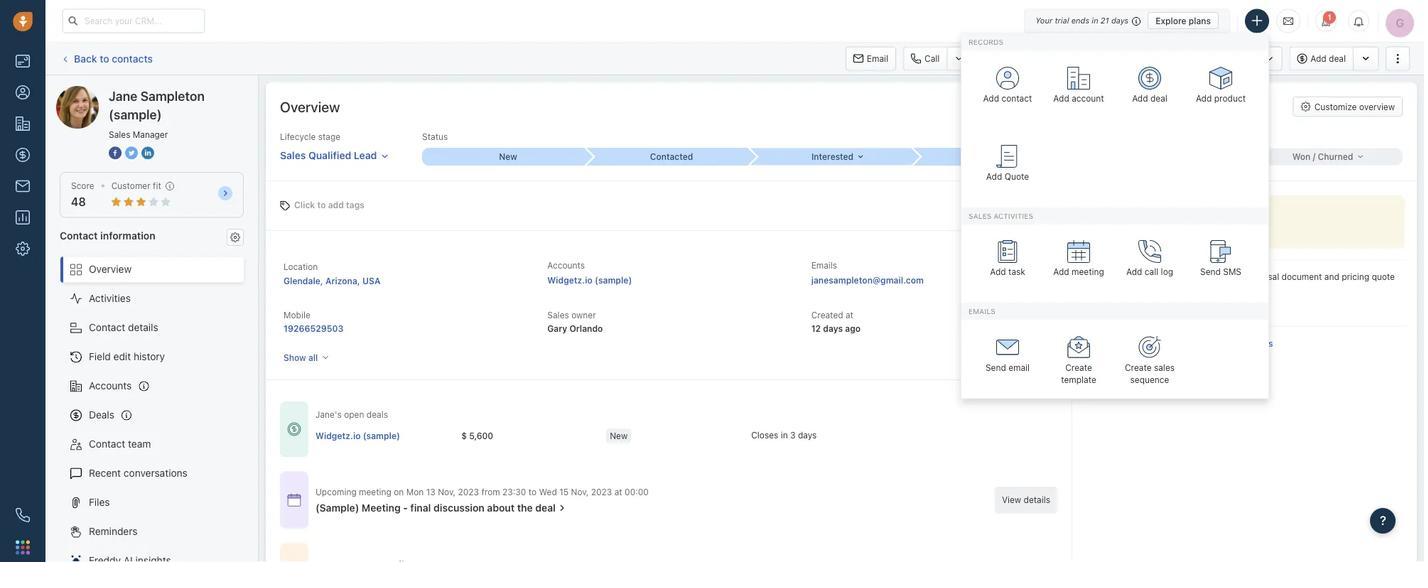 Task type: locate. For each thing, give the bounding box(es) containing it.
your
[[1036, 16, 1053, 25]]

1 horizontal spatial deal
[[1151, 93, 1168, 103]]

explore
[[1156, 16, 1187, 26]]

customize overview button
[[1294, 97, 1404, 117]]

create up sequence
[[1126, 363, 1152, 373]]

won / churned link
[[1240, 148, 1404, 165]]

add left contact
[[984, 93, 1000, 103]]

sales qualified lead link
[[280, 143, 389, 163]]

0 vertical spatial to
[[100, 52, 109, 64]]

the left proposal
[[1230, 272, 1243, 282]]

emails for emails
[[969, 307, 996, 315]]

Search your CRM... text field
[[63, 9, 205, 33]]

0 vertical spatial add deal
[[1311, 54, 1347, 64]]

0 horizontal spatial new
[[499, 152, 517, 162]]

call right a
[[1109, 272, 1123, 282]]

0 horizontal spatial sms
[[1000, 54, 1018, 64]]

1 horizontal spatial ago
[[1195, 304, 1209, 314]]

sales activities up product
[[1201, 54, 1262, 64]]

glendale,
[[284, 276, 323, 286]]

container_wx8msf4aqz5i3rn1 image left upcoming
[[287, 493, 301, 507]]

1 vertical spatial view
[[1002, 495, 1022, 505]]

activities
[[89, 293, 131, 304]]

deal down 1 link
[[1330, 54, 1347, 64]]

overview up lifecycle stage
[[280, 98, 340, 115]]

deal down meeting "button"
[[1151, 93, 1168, 103]]

contact
[[60, 230, 98, 241], [89, 322, 125, 334], [89, 438, 125, 450]]

sales activities down "add quote"
[[969, 212, 1034, 220]]

contacts
[[112, 52, 153, 64]]

send left email
[[986, 363, 1007, 373]]

0 vertical spatial widgetz.io
[[548, 275, 593, 285]]

add deal down meeting "button"
[[1133, 93, 1168, 103]]

days inside the created at 12 days ago
[[824, 324, 843, 334]]

0 vertical spatial send
[[1201, 267, 1221, 277]]

all
[[1239, 338, 1248, 348], [309, 353, 318, 363]]

contact for contact team
[[89, 438, 125, 450]]

in left the 21
[[1092, 16, 1099, 25]]

send
[[1201, 267, 1221, 277], [986, 363, 1007, 373]]

0 horizontal spatial widgetz.io (sample) link
[[316, 430, 400, 442]]

create inside "create sales sequence"
[[1126, 363, 1152, 373]]

0 vertical spatial activities
[[1225, 54, 1262, 64]]

usa
[[363, 276, 381, 286]]

deal inside 'link'
[[1151, 93, 1168, 103]]

meeting down explore
[[1133, 54, 1165, 64]]

1 horizontal spatial view
[[1217, 338, 1237, 348]]

1 horizontal spatial call
[[1145, 267, 1159, 277]]

qualified up "add quote"
[[981, 152, 1017, 162]]

contact details
[[89, 322, 158, 334]]

add down 1 link
[[1311, 54, 1327, 64]]

orlando down asap.
[[1105, 304, 1137, 314]]

qualified down stage
[[309, 149, 351, 161]]

2 create from the left
[[1126, 363, 1152, 373]]

1 horizontal spatial meeting
[[1072, 267, 1105, 277]]

meeting inside "button"
[[1133, 54, 1165, 64]]

0 horizontal spatial create
[[1066, 363, 1093, 373]]

at right created
[[846, 310, 854, 320]]

the down 23:30
[[517, 502, 533, 514]]

days right the 21
[[1112, 16, 1129, 25]]

2023 left 00:00
[[591, 487, 612, 497]]

2 vertical spatial to
[[529, 487, 537, 497]]

orlando down owner at the bottom left of the page
[[570, 324, 603, 334]]

add deal down 1 link
[[1311, 54, 1347, 64]]

back to contacts
[[74, 52, 153, 64]]

facebook circled image
[[109, 145, 122, 160]]

0 vertical spatial deal
[[1330, 54, 1347, 64]]

row
[[316, 422, 897, 451]]

details for view details
[[1024, 495, 1051, 505]]

phone element
[[9, 501, 37, 530]]

add inside button
[[1311, 54, 1327, 64]]

widgetz.io down the jane's
[[316, 431, 361, 441]]

ago right the minutes
[[1195, 304, 1209, 314]]

new
[[499, 152, 517, 162], [610, 431, 628, 441]]

call
[[1145, 267, 1159, 277], [1109, 272, 1123, 282]]

accounts up deals
[[89, 380, 132, 392]]

(sample) inside "link"
[[363, 431, 400, 441]]

contact for contact details
[[89, 322, 125, 334]]

all left notes
[[1239, 338, 1248, 348]]

0 horizontal spatial ago
[[846, 324, 861, 334]]

1 vertical spatial add deal
[[1133, 93, 1168, 103]]

view for view details
[[1002, 495, 1022, 505]]

1 vertical spatial emails
[[969, 307, 996, 315]]

accounts
[[548, 261, 585, 271], [89, 380, 132, 392]]

new inside row
[[610, 431, 628, 441]]

add deal inside 'link'
[[1133, 93, 1168, 103]]

0 horizontal spatial deal
[[536, 502, 556, 514]]

0 horizontal spatial overview
[[89, 263, 132, 275]]

menu
[[961, 33, 1270, 399]]

overview up activities
[[89, 263, 132, 275]]

meeting left on
[[359, 487, 392, 497]]

widgetz.io (sample) link
[[548, 275, 632, 285], [316, 430, 400, 442]]

sales left owner at the bottom left of the page
[[548, 310, 569, 320]]

1 vertical spatial gary
[[548, 324, 568, 334]]

add meeting link
[[1047, 232, 1111, 292]]

to right back
[[100, 52, 109, 64]]

0 horizontal spatial to
[[100, 52, 109, 64]]

deal for add deal button
[[1330, 54, 1347, 64]]

1 horizontal spatial widgetz.io
[[548, 275, 593, 285]]

0 vertical spatial days
[[1112, 16, 1129, 25]]

sms left proposal
[[1224, 267, 1242, 277]]

email
[[1009, 363, 1030, 373]]

1 vertical spatial sales activities
[[969, 212, 1034, 220]]

1 horizontal spatial in
[[1092, 16, 1099, 25]]

add product link
[[1190, 58, 1254, 119]]

0 horizontal spatial gary
[[548, 324, 568, 334]]

sms down records at the right top of page
[[1000, 54, 1018, 64]]

add for add deal 'link'
[[1133, 93, 1149, 103]]

meeting up asap.
[[1072, 267, 1105, 277]]

meeting for upcoming
[[359, 487, 392, 497]]

mng settings image
[[230, 232, 240, 242]]

add for the add task link
[[991, 267, 1007, 277]]

1 horizontal spatial to
[[317, 200, 326, 210]]

2023
[[458, 487, 479, 497], [591, 487, 612, 497]]

create
[[1066, 363, 1093, 373], [1126, 363, 1152, 373]]

1 horizontal spatial widgetz.io (sample) link
[[548, 275, 632, 285]]

all for show
[[309, 353, 318, 363]]

view all notes
[[1217, 338, 1274, 348]]

to left add
[[317, 200, 326, 210]]

1 vertical spatial at
[[615, 487, 623, 497]]

0 vertical spatial the
[[1230, 272, 1243, 282]]

activities down the "quote"
[[994, 212, 1034, 220]]

0 vertical spatial view
[[1217, 338, 1237, 348]]

0 horizontal spatial view
[[1002, 495, 1022, 505]]

in left 3
[[781, 431, 788, 440]]

0 horizontal spatial days
[[798, 431, 817, 440]]

1 vertical spatial widgetz.io
[[316, 431, 361, 441]]

add down meeting "button"
[[1133, 93, 1149, 103]]

create up template in the right of the page
[[1066, 363, 1093, 373]]

0 horizontal spatial meeting
[[359, 487, 392, 497]]

0 horizontal spatial accounts
[[89, 380, 132, 392]]

send right 'she'
[[1201, 267, 1221, 277]]

meeting
[[1133, 54, 1165, 64], [362, 502, 401, 514]]

meeting
[[1072, 267, 1105, 277], [359, 487, 392, 497]]

information
[[100, 230, 156, 241]]

activities inside menu
[[994, 212, 1034, 220]]

add for add deal button
[[1311, 54, 1327, 64]]

0 vertical spatial overview
[[280, 98, 340, 115]]

gary inside sales owner gary orlando
[[548, 324, 568, 334]]

overview
[[280, 98, 340, 115], [89, 263, 132, 275]]

1 horizontal spatial overview
[[280, 98, 340, 115]]

deal for add deal 'link'
[[1151, 93, 1168, 103]]

2 vertical spatial days
[[798, 431, 817, 440]]

1 horizontal spatial accounts
[[548, 261, 585, 271]]

create for create sales sequence
[[1126, 363, 1152, 373]]

1 vertical spatial meeting
[[362, 502, 401, 514]]

1 horizontal spatial days
[[824, 324, 843, 334]]

emails inside emails janesampleton@gmail.com
[[812, 261, 838, 271]]

twitter circled image
[[125, 145, 138, 160]]

0 vertical spatial sms
[[1000, 54, 1018, 64]]

new link
[[422, 148, 586, 166]]

call left log
[[1145, 267, 1159, 277]]

(sample) up owner at the bottom left of the page
[[595, 275, 632, 285]]

0 horizontal spatial add deal
[[1133, 93, 1168, 103]]

2 horizontal spatial deal
[[1330, 54, 1347, 64]]

ago right 12
[[846, 324, 861, 334]]

customer fit
[[111, 181, 161, 191]]

5
[[1153, 304, 1158, 314]]

widgetz.io up owner at the bottom left of the page
[[548, 275, 593, 285]]

contact up recent
[[89, 438, 125, 450]]

widgetz.io (sample) link down open
[[316, 430, 400, 442]]

0 vertical spatial all
[[1239, 338, 1248, 348]]

1 vertical spatial ago
[[846, 324, 861, 334]]

call button
[[904, 47, 947, 71]]

add left account on the top right of the page
[[1054, 93, 1070, 103]]

sales down "add quote"
[[969, 212, 992, 220]]

1 nov, from the left
[[438, 487, 456, 497]]

from
[[482, 487, 500, 497]]

1 vertical spatial orlando
[[570, 324, 603, 334]]

accounts up owner at the bottom left of the page
[[548, 261, 585, 271]]

add left product
[[1197, 93, 1213, 103]]

0 vertical spatial gary
[[1084, 304, 1103, 314]]

score
[[71, 181, 94, 191]]

sales activities
[[1201, 54, 1262, 64], [969, 212, 1034, 220]]

sampleton down contacts at the top left of the page
[[109, 86, 158, 97]]

00:00
[[625, 487, 649, 497]]

0 horizontal spatial in
[[781, 431, 788, 440]]

jane down contacts at the top left of the page
[[109, 88, 138, 103]]

all right the show
[[309, 353, 318, 363]]

contact information
[[60, 230, 156, 241]]

19266529503 link
[[284, 324, 344, 334]]

deal down wed
[[536, 502, 556, 514]]

sms
[[1000, 54, 1018, 64], [1224, 267, 1242, 277]]

1 vertical spatial meeting
[[359, 487, 392, 497]]

emails down add task
[[969, 307, 996, 315]]

explore plans
[[1156, 16, 1212, 26]]

1 create from the left
[[1066, 363, 1093, 373]]

1 horizontal spatial send
[[1201, 267, 1221, 277]]

0 horizontal spatial activities
[[994, 212, 1034, 220]]

open
[[344, 410, 364, 420]]

show
[[284, 353, 306, 363]]

lifecycle
[[280, 132, 316, 142]]

1 container_wx8msf4aqz5i3rn1 image from the top
[[287, 422, 301, 437]]

1 vertical spatial activities
[[994, 212, 1034, 220]]

send email image
[[1284, 15, 1294, 27]]

days right 3
[[798, 431, 817, 440]]

0 vertical spatial details
[[128, 322, 158, 334]]

contact team
[[89, 438, 151, 450]]

0 vertical spatial meeting
[[1133, 54, 1165, 64]]

add inside 'link'
[[1133, 93, 1149, 103]]

mobile
[[284, 310, 311, 320]]

click to add tags
[[294, 200, 365, 210]]

add left task
[[991, 267, 1007, 277]]

1 link
[[1316, 10, 1337, 32]]

create template
[[1062, 363, 1097, 385]]

jane down back
[[85, 86, 107, 97]]

gary down accounts widgetz.io (sample)
[[548, 324, 568, 334]]

explore plans link
[[1148, 12, 1219, 29]]

0 horizontal spatial nov,
[[438, 487, 456, 497]]

all inside 'view all notes' link
[[1239, 338, 1248, 348]]

contact down activities
[[89, 322, 125, 334]]

2 container_wx8msf4aqz5i3rn1 image from the top
[[287, 493, 301, 507]]

widgetz.io
[[548, 275, 593, 285], [316, 431, 361, 441]]

0 horizontal spatial details
[[128, 322, 158, 334]]

widgetz.io (sample) link inside row
[[316, 430, 400, 442]]

(sample) down deals
[[363, 431, 400, 441]]

emails up janesampleton@gmail.com link
[[812, 261, 838, 271]]

0 horizontal spatial 2023
[[458, 487, 479, 497]]

all for view
[[1239, 338, 1248, 348]]

had a call with jane. she requested the proposal document and pricing quote asap.
[[1084, 272, 1396, 294]]

1 vertical spatial container_wx8msf4aqz5i3rn1 image
[[287, 493, 301, 507]]

1 horizontal spatial 2023
[[591, 487, 612, 497]]

sales down lifecycle
[[280, 149, 306, 161]]

(sample) inside jane sampleton (sample)
[[109, 107, 162, 122]]

accounts widgetz.io (sample)
[[548, 261, 632, 285]]

(sample) up sales manager
[[109, 107, 162, 122]]

0 vertical spatial ago
[[1195, 304, 1209, 314]]

0 horizontal spatial the
[[517, 502, 533, 514]]

orlando inside sales owner gary orlando
[[570, 324, 603, 334]]

create inside create template
[[1066, 363, 1093, 373]]

1 horizontal spatial qualified
[[981, 152, 1017, 162]]

2023 up discussion
[[458, 487, 479, 497]]

add deal inside button
[[1311, 54, 1347, 64]]

0 horizontal spatial widgetz.io
[[316, 431, 361, 441]]

1 vertical spatial send
[[986, 363, 1007, 373]]

widgetz.io inside accounts widgetz.io (sample)
[[548, 275, 593, 285]]

container_wx8msf4aqz5i3rn1 image for view details
[[287, 493, 301, 507]]

container_wx8msf4aqz5i3rn1 image
[[287, 422, 301, 437], [287, 493, 301, 507]]

days down created
[[824, 324, 843, 334]]

widgetz.io (sample) link up owner at the bottom left of the page
[[548, 275, 632, 285]]

sales
[[1201, 54, 1223, 64], [109, 129, 130, 139], [280, 149, 306, 161], [969, 212, 992, 220], [548, 310, 569, 320]]

(sample) up "manager"
[[161, 86, 201, 97]]

add contact
[[984, 93, 1033, 103]]

task
[[1009, 267, 1026, 277]]

won / churned
[[1293, 152, 1354, 162]]

document
[[1282, 272, 1323, 282]]

deal inside button
[[1330, 54, 1347, 64]]

gary down asap.
[[1084, 304, 1103, 314]]

1 horizontal spatial sales activities
[[1201, 54, 1262, 64]]

accounts for accounts widgetz.io (sample)
[[548, 261, 585, 271]]

activities up product
[[1225, 54, 1262, 64]]

menu containing add contact
[[961, 33, 1270, 399]]

call
[[925, 54, 940, 64]]

phone image
[[16, 508, 30, 523]]

1 horizontal spatial all
[[1239, 338, 1248, 348]]

container_wx8msf4aqz5i3rn1 image left widgetz.io (sample)
[[287, 422, 301, 437]]

proposal
[[1245, 272, 1280, 282]]

jane's
[[316, 410, 342, 420]]

0 horizontal spatial all
[[309, 353, 318, 363]]

0 vertical spatial widgetz.io (sample) link
[[548, 275, 632, 285]]

days for created at 12 days ago
[[824, 324, 843, 334]]

task
[[1078, 54, 1096, 64]]

tags
[[346, 200, 365, 210]]

add for add meeting link
[[1054, 267, 1070, 277]]

0 vertical spatial accounts
[[548, 261, 585, 271]]

details for contact details
[[128, 322, 158, 334]]

1 vertical spatial all
[[309, 353, 318, 363]]

field edit history
[[89, 351, 165, 363]]

ago
[[1195, 304, 1209, 314], [846, 324, 861, 334]]

1 horizontal spatial gary
[[1084, 304, 1103, 314]]

1 horizontal spatial at
[[846, 310, 854, 320]]

2 horizontal spatial days
[[1112, 16, 1129, 25]]

interested link
[[749, 148, 913, 165]]

accounts inside accounts widgetz.io (sample)
[[548, 261, 585, 271]]

created at 12 days ago
[[812, 310, 861, 334]]

1 horizontal spatial create
[[1126, 363, 1152, 373]]

freshworks switcher image
[[16, 541, 30, 555]]

gary
[[1084, 304, 1103, 314], [548, 324, 568, 334]]

1 horizontal spatial sms
[[1224, 267, 1242, 277]]

add left jane.
[[1127, 267, 1143, 277]]

ends
[[1072, 16, 1090, 25]]

1 horizontal spatial nov,
[[571, 487, 589, 497]]

emails inside menu
[[969, 307, 996, 315]]

0 horizontal spatial emails
[[812, 261, 838, 271]]

3
[[791, 431, 796, 440]]

add task
[[991, 267, 1026, 277]]

jane sampleton (sample)
[[85, 86, 201, 97], [109, 88, 205, 122]]

1 vertical spatial new
[[610, 431, 628, 441]]

meeting inside menu
[[1072, 267, 1105, 277]]

meeting down on
[[362, 502, 401, 514]]

container_wx8msf4aqz5i3rn1 image
[[557, 503, 567, 513]]

at left 00:00
[[615, 487, 623, 497]]

0 vertical spatial contact
[[60, 230, 98, 241]]

1 horizontal spatial the
[[1230, 272, 1243, 282]]

0 vertical spatial container_wx8msf4aqz5i3rn1 image
[[287, 422, 301, 437]]

1 vertical spatial sms
[[1224, 267, 1242, 277]]

show all
[[284, 353, 318, 363]]

nov, right 13 on the bottom left
[[438, 487, 456, 497]]

2 vertical spatial contact
[[89, 438, 125, 450]]

(sample)
[[316, 502, 359, 514]]

nov, right 15
[[571, 487, 589, 497]]

1 vertical spatial days
[[824, 324, 843, 334]]

score 48
[[71, 181, 94, 209]]

call inside had a call with jane. she requested the proposal document and pricing quote asap.
[[1109, 272, 1123, 282]]

1 horizontal spatial add deal
[[1311, 54, 1347, 64]]

0 horizontal spatial at
[[615, 487, 623, 497]]

1 horizontal spatial activities
[[1225, 54, 1262, 64]]

add left the 'had'
[[1054, 267, 1070, 277]]

to left wed
[[529, 487, 537, 497]]

contact down 48 button
[[60, 230, 98, 241]]



Task type: vqa. For each thing, say whether or not it's contained in the screenshot.
We're JANE,
no



Task type: describe. For each thing, give the bounding box(es) containing it.
status
[[422, 132, 448, 142]]

1 vertical spatial the
[[517, 502, 533, 514]]

interested
[[812, 152, 854, 162]]

add task link
[[976, 232, 1040, 292]]

created
[[812, 310, 844, 320]]

2 vertical spatial deal
[[536, 502, 556, 514]]

click
[[294, 200, 315, 210]]

meeting for add
[[1072, 267, 1105, 277]]

0 horizontal spatial jane
[[85, 86, 107, 97]]

final
[[411, 502, 431, 514]]

won
[[1293, 152, 1311, 162]]

5,600
[[469, 431, 494, 441]]

email button
[[846, 47, 897, 71]]

row containing closes in 3 days
[[316, 422, 897, 451]]

history
[[134, 351, 165, 363]]

(sample) meeting - final discussion about the deal
[[316, 502, 556, 514]]

stage
[[318, 132, 341, 142]]

sampleton up "manager"
[[141, 88, 205, 103]]

linkedin circled image
[[141, 145, 154, 160]]

days for closes in 3 days
[[798, 431, 817, 440]]

emails janesampleton@gmail.com
[[812, 261, 924, 285]]

add
[[328, 200, 344, 210]]

emails for emails janesampleton@gmail.com
[[812, 261, 838, 271]]

add deal for add deal button
[[1311, 54, 1347, 64]]

qualified link
[[913, 148, 1076, 166]]

jane sampleton (sample) up "manager"
[[109, 88, 205, 122]]

21
[[1101, 16, 1110, 25]]

task button
[[1057, 47, 1104, 71]]

contact for contact information
[[60, 230, 98, 241]]

overview
[[1360, 102, 1396, 112]]

add account
[[1054, 93, 1105, 103]]

add contact link
[[976, 58, 1040, 119]]

send for send sms
[[1201, 267, 1221, 277]]

jane's open deals
[[316, 410, 388, 420]]

customize
[[1315, 102, 1358, 112]]

about
[[487, 502, 515, 514]]

accounts for accounts
[[89, 380, 132, 392]]

the inside had a call with jane. she requested the proposal document and pricing quote asap.
[[1230, 272, 1243, 282]]

0 vertical spatial orlando
[[1105, 304, 1137, 314]]

discussion
[[434, 502, 485, 514]]

contacted link
[[586, 148, 749, 166]]

12
[[812, 324, 821, 334]]

sales
[[1155, 363, 1175, 373]]

sequence
[[1131, 375, 1170, 385]]

customize overview
[[1315, 102, 1396, 112]]

add deal button
[[1290, 47, 1354, 71]]

back to contacts link
[[60, 47, 154, 70]]

quote
[[1373, 272, 1396, 282]]

widgetz.io (sample)
[[316, 431, 400, 441]]

glendale, arizona, usa link
[[284, 276, 381, 286]]

conversations
[[124, 468, 188, 479]]

won / churned button
[[1240, 148, 1404, 165]]

log
[[1162, 267, 1174, 277]]

(sample) inside accounts widgetz.io (sample)
[[595, 275, 632, 285]]

pricing
[[1343, 272, 1370, 282]]

at inside the created at 12 days ago
[[846, 310, 854, 320]]

1
[[1328, 13, 1332, 22]]

sales qualified lead
[[280, 149, 377, 161]]

jane.
[[1145, 272, 1166, 282]]

sms inside button
[[1000, 54, 1018, 64]]

add call log
[[1127, 267, 1174, 277]]

add meeting
[[1054, 267, 1105, 277]]

1 horizontal spatial jane
[[109, 88, 138, 103]]

with
[[1126, 272, 1142, 282]]

add for add contact link
[[984, 93, 1000, 103]]

sales inside sales owner gary orlando
[[548, 310, 569, 320]]

churned
[[1319, 152, 1354, 162]]

back
[[74, 52, 97, 64]]

meeting button
[[1111, 47, 1173, 71]]

sales inside menu
[[969, 212, 992, 220]]

add deal for add deal 'link'
[[1133, 93, 1168, 103]]

quote
[[1005, 172, 1030, 182]]

1 2023 from the left
[[458, 487, 479, 497]]

widgetz.io inside "link"
[[316, 431, 361, 441]]

sales up the "facebook circled" icon
[[109, 129, 130, 139]]

add for "add account" link at the top right
[[1054, 93, 1070, 103]]

0 vertical spatial in
[[1092, 16, 1099, 25]]

sms button
[[979, 47, 1025, 71]]

location glendale, arizona, usa
[[284, 262, 381, 286]]

send sms link
[[1190, 232, 1254, 292]]

container_wx8msf4aqz5i3rn1 image for widgetz.io (sample)
[[287, 422, 301, 437]]

janesampleton@gmail.com link
[[812, 273, 924, 287]]

product
[[1215, 93, 1246, 103]]

call inside menu
[[1145, 267, 1159, 277]]

jane sampleton (sample) down contacts at the top left of the page
[[85, 86, 201, 97]]

create sales sequence link
[[1118, 327, 1182, 388]]

view for view all notes
[[1217, 338, 1237, 348]]

fit
[[153, 181, 161, 191]]

in inside row
[[781, 431, 788, 440]]

sales down plans
[[1201, 54, 1223, 64]]

$
[[462, 431, 467, 441]]

48
[[71, 195, 86, 209]]

and
[[1325, 272, 1340, 282]]

add down qualified link on the top of page
[[987, 172, 1003, 182]]

15
[[560, 487, 569, 497]]

janesampleton@gmail.com
[[812, 275, 924, 285]]

add for add product link
[[1197, 93, 1213, 103]]

trial
[[1055, 16, 1070, 25]]

view all notes link
[[1217, 337, 1274, 350]]

send for send email
[[986, 363, 1007, 373]]

lead
[[354, 149, 377, 161]]

sms inside menu
[[1224, 267, 1242, 277]]

to for click
[[317, 200, 326, 210]]

23:30
[[503, 487, 526, 497]]

2 2023 from the left
[[591, 487, 612, 497]]

lifecycle stage
[[280, 132, 341, 142]]

add for add call log link
[[1127, 267, 1143, 277]]

sales activities inside menu
[[969, 212, 1034, 220]]

recent conversations
[[89, 468, 188, 479]]

2 horizontal spatial to
[[529, 487, 537, 497]]

0 horizontal spatial meeting
[[362, 502, 401, 514]]

email
[[867, 54, 889, 64]]

add call log link
[[1118, 232, 1182, 292]]

send email
[[986, 363, 1030, 373]]

0 horizontal spatial qualified
[[309, 149, 351, 161]]

add quote link
[[976, 136, 1040, 197]]

view details
[[1002, 495, 1051, 505]]

5 minutes ago
[[1153, 304, 1209, 314]]

2 nov, from the left
[[571, 487, 589, 497]]

team
[[128, 438, 151, 450]]

ago inside the created at 12 days ago
[[846, 324, 861, 334]]

to for back
[[100, 52, 109, 64]]

create for create template
[[1066, 363, 1093, 373]]

1 vertical spatial overview
[[89, 263, 132, 275]]

0 vertical spatial new
[[499, 152, 517, 162]]

mobile 19266529503
[[284, 310, 344, 334]]

19266529503
[[284, 324, 344, 334]]

create template link
[[1047, 327, 1111, 388]]



